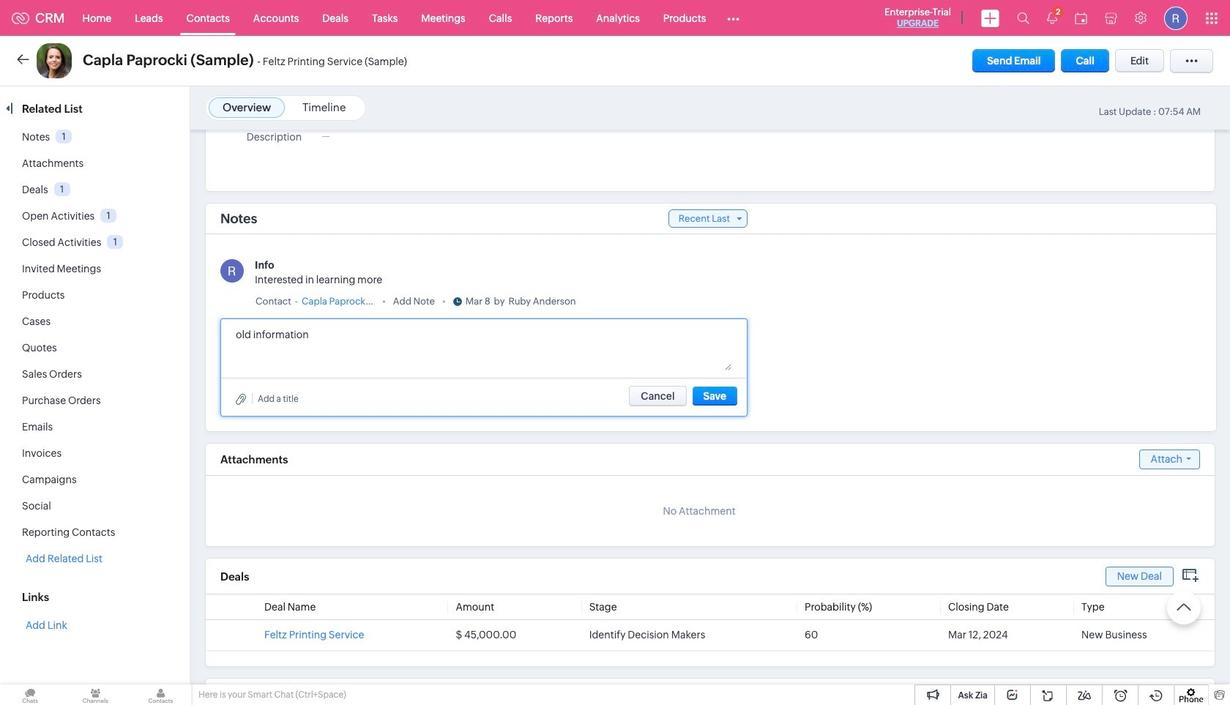 Task type: locate. For each thing, give the bounding box(es) containing it.
None button
[[629, 386, 687, 406], [692, 387, 737, 406], [629, 386, 687, 406], [692, 387, 737, 406]]

channels image
[[65, 685, 125, 705]]

signals element
[[1038, 0, 1066, 36]]

create menu element
[[972, 0, 1008, 36]]

logo image
[[12, 12, 29, 24]]

chats image
[[0, 685, 60, 705]]

contacts image
[[131, 685, 191, 705]]

search element
[[1008, 0, 1038, 36]]



Task type: describe. For each thing, give the bounding box(es) containing it.
Add a note text field
[[236, 327, 732, 371]]

search image
[[1017, 12, 1030, 24]]

profile image
[[1164, 6, 1188, 30]]

profile element
[[1156, 0, 1197, 36]]

create menu image
[[981, 9, 1000, 27]]

Other Modules field
[[718, 6, 749, 30]]

calendar image
[[1075, 12, 1087, 24]]



Task type: vqa. For each thing, say whether or not it's contained in the screenshot.
bottom Activities
no



